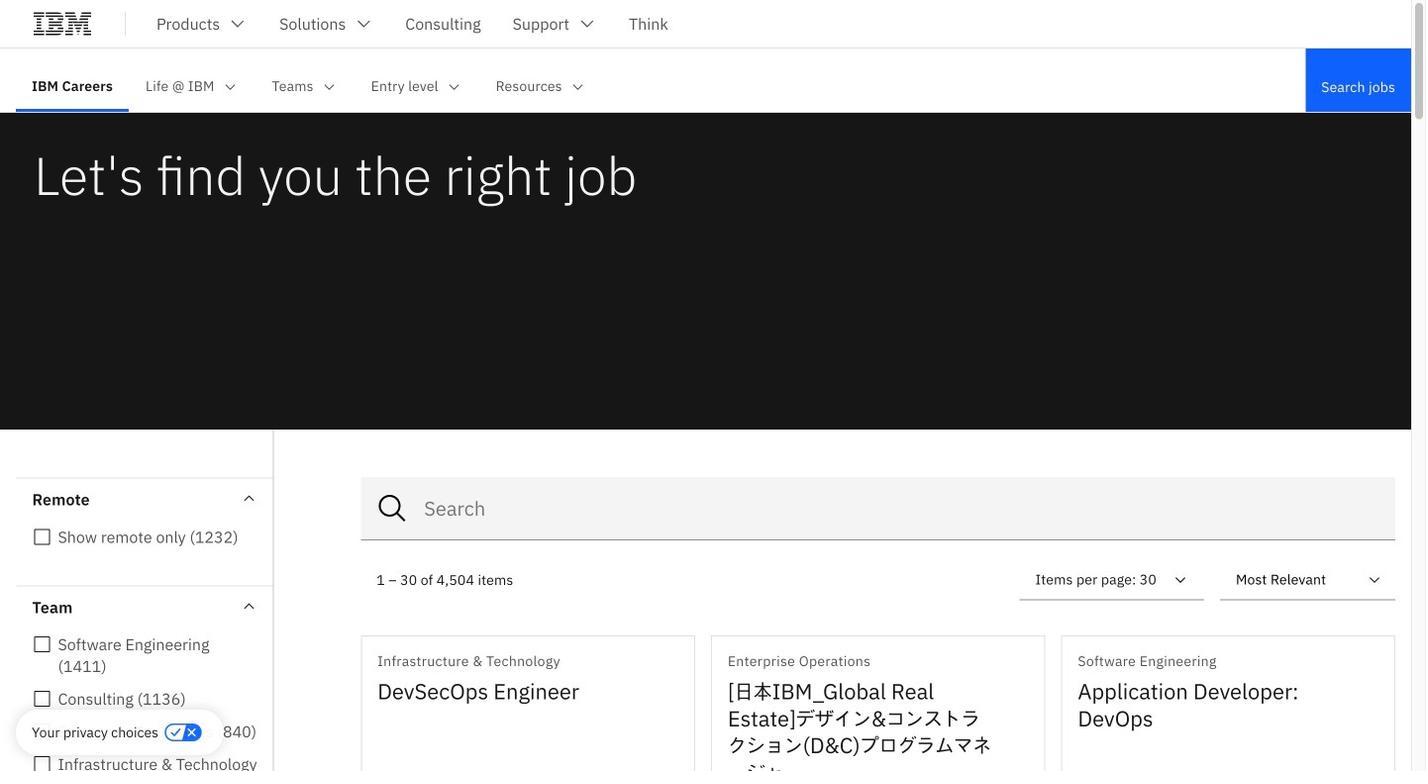 Task type: locate. For each thing, give the bounding box(es) containing it.
your privacy choices element
[[32, 722, 158, 744]]



